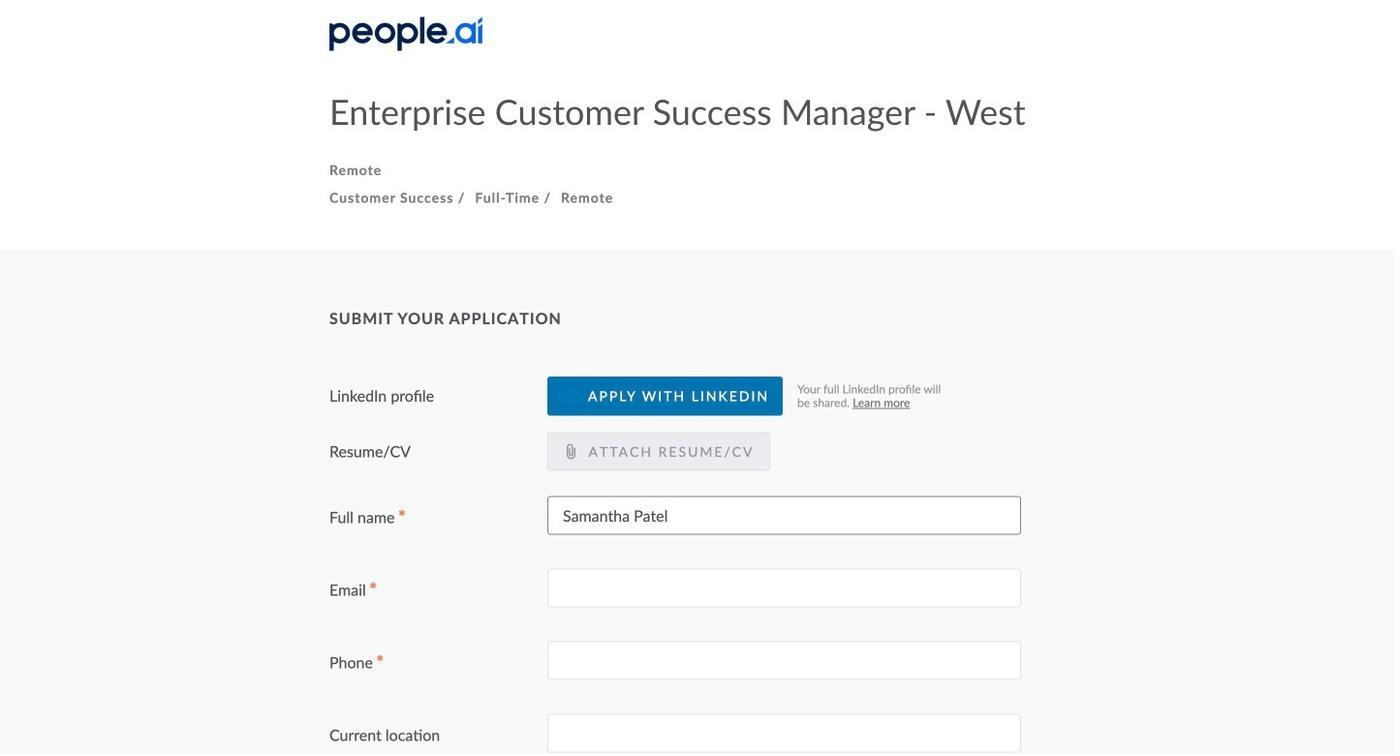 Task type: describe. For each thing, give the bounding box(es) containing it.
paperclip image
[[563, 444, 579, 460]]

people.ai logo image
[[329, 17, 483, 51]]



Task type: vqa. For each thing, say whether or not it's contained in the screenshot.
email field
yes



Task type: locate. For each thing, give the bounding box(es) containing it.
None email field
[[548, 569, 1021, 608]]

None text field
[[548, 497, 1021, 536], [548, 642, 1021, 681], [548, 715, 1021, 754], [548, 497, 1021, 536], [548, 642, 1021, 681], [548, 715, 1021, 754]]



